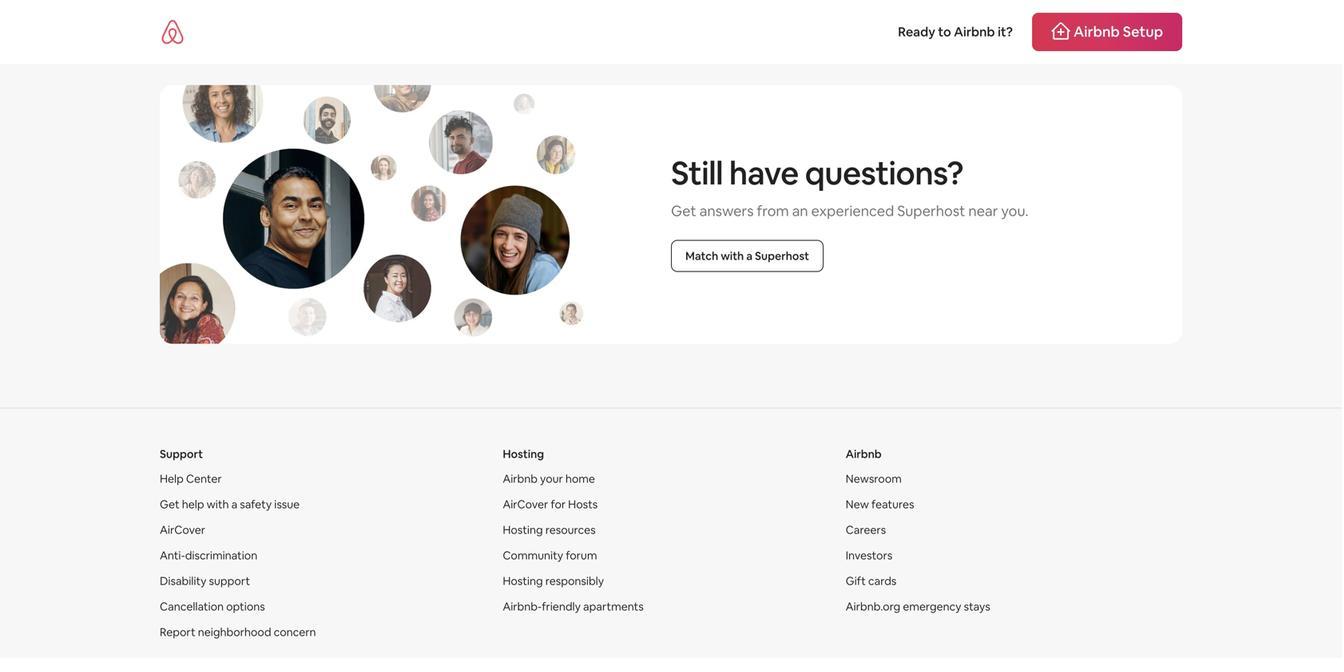 Task type: describe. For each thing, give the bounding box(es) containing it.
aircover for hosts
[[503, 497, 598, 512]]

discrimination
[[185, 549, 258, 563]]

careers link
[[846, 523, 886, 537]]

help
[[182, 497, 204, 512]]

report neighborhood concern link
[[160, 625, 316, 640]]

superhost inside match with a superhost button
[[755, 249, 810, 263]]

help
[[160, 472, 184, 486]]

community forum link
[[503, 549, 597, 563]]

stays
[[964, 600, 991, 614]]

issue
[[274, 497, 300, 512]]

hosting responsibly
[[503, 574, 604, 589]]

gift
[[846, 574, 866, 589]]

airbnb your home link
[[503, 472, 595, 486]]

airbnb for airbnb setup
[[1074, 22, 1120, 41]]

responsibly
[[546, 574, 604, 589]]

aircover for aircover for hosts
[[503, 497, 549, 512]]

with inside button
[[721, 249, 744, 263]]

safety
[[240, 497, 272, 512]]

ready
[[898, 24, 936, 40]]

airbnb-
[[503, 600, 542, 614]]

questions?
[[805, 152, 964, 194]]

airbnb homepage image
[[160, 19, 185, 45]]

investors
[[846, 549, 893, 563]]

have
[[730, 152, 799, 194]]

airbnb.org emergency stays
[[846, 600, 991, 614]]

hosts
[[568, 497, 598, 512]]

airbnb for airbnb
[[846, 447, 882, 461]]

match with a superhost
[[686, 249, 810, 263]]

get help with a safety issue
[[160, 497, 300, 512]]

friendly
[[542, 600, 581, 614]]

gift cards link
[[846, 574, 897, 589]]

resources
[[546, 523, 596, 537]]

hosting responsibly link
[[503, 574, 604, 589]]

airbnb.org
[[846, 600, 901, 614]]

airbnb.org emergency stays link
[[846, 600, 991, 614]]

cancellation options
[[160, 600, 265, 614]]

for
[[551, 497, 566, 512]]

disability support
[[160, 574, 250, 589]]

aircover link
[[160, 523, 205, 537]]

community forum
[[503, 549, 597, 563]]

concern
[[274, 625, 316, 640]]

emergency
[[903, 600, 962, 614]]

anti-discrimination link
[[160, 549, 258, 563]]

neighborhood
[[198, 625, 271, 640]]

help center
[[160, 472, 222, 486]]

airbnb setup link
[[1033, 13, 1183, 51]]

disability support link
[[160, 574, 250, 589]]

get inside still have questions? get answers from an experienced superhost near you.
[[671, 202, 697, 221]]

newsroom link
[[846, 472, 902, 486]]



Task type: vqa. For each thing, say whether or not it's contained in the screenshot.
GREAT FOR GROUPS
no



Task type: locate. For each thing, give the bounding box(es) containing it.
aircover left 'for'
[[503, 497, 549, 512]]

1 vertical spatial get
[[160, 497, 180, 512]]

to
[[938, 24, 952, 40]]

hosting
[[503, 447, 544, 461], [503, 523, 543, 537], [503, 574, 543, 589]]

get down still
[[671, 202, 697, 221]]

0 vertical spatial aircover
[[503, 497, 549, 512]]

a left 'safety'
[[231, 497, 238, 512]]

1 horizontal spatial aircover
[[503, 497, 549, 512]]

0 horizontal spatial with
[[207, 497, 229, 512]]

support
[[160, 447, 203, 461]]

2 hosting from the top
[[503, 523, 543, 537]]

apartments
[[583, 600, 644, 614]]

aircover for hosts link
[[503, 497, 598, 512]]

still
[[671, 152, 723, 194]]

newsroom
[[846, 472, 902, 486]]

new
[[846, 497, 869, 512]]

report neighborhood concern
[[160, 625, 316, 640]]

1 horizontal spatial with
[[721, 249, 744, 263]]

a inside button
[[747, 249, 753, 263]]

experienced
[[812, 202, 895, 221]]

1 vertical spatial hosting
[[503, 523, 543, 537]]

still have questions? get answers from an experienced superhost near you.
[[671, 152, 1029, 221]]

airbnb-friendly apartments link
[[503, 600, 644, 614]]

get help with a safety issue link
[[160, 497, 300, 512]]

with
[[721, 249, 744, 263], [207, 497, 229, 512]]

you.
[[1002, 202, 1029, 221]]

1 horizontal spatial a
[[747, 249, 753, 263]]

match
[[686, 249, 719, 263]]

aircover up anti-
[[160, 523, 205, 537]]

hosting up 'airbnb your home' link
[[503, 447, 544, 461]]

airbnb your home
[[503, 472, 595, 486]]

match with a superhost button
[[671, 240, 824, 272]]

0 horizontal spatial a
[[231, 497, 238, 512]]

superhost
[[898, 202, 966, 221], [755, 249, 810, 263]]

community
[[503, 549, 564, 563]]

features
[[872, 497, 915, 512]]

0 vertical spatial a
[[747, 249, 753, 263]]

an
[[792, 202, 809, 221]]

answers
[[700, 202, 754, 221]]

near
[[969, 202, 999, 221]]

hosting resources link
[[503, 523, 596, 537]]

report
[[160, 625, 196, 640]]

0 horizontal spatial aircover
[[160, 523, 205, 537]]

get
[[671, 202, 697, 221], [160, 497, 180, 512]]

airbnb left your
[[503, 472, 538, 486]]

0 vertical spatial get
[[671, 202, 697, 221]]

1 horizontal spatial superhost
[[898, 202, 966, 221]]

aircover
[[503, 497, 549, 512], [160, 523, 205, 537]]

0 vertical spatial hosting
[[503, 447, 544, 461]]

0 vertical spatial superhost
[[898, 202, 966, 221]]

setup
[[1123, 22, 1164, 41]]

airbnb left setup
[[1074, 22, 1120, 41]]

options
[[226, 600, 265, 614]]

1 vertical spatial a
[[231, 497, 238, 512]]

disability
[[160, 574, 207, 589]]

center
[[186, 472, 222, 486]]

gift cards
[[846, 574, 897, 589]]

2 vertical spatial hosting
[[503, 574, 543, 589]]

1 hosting from the top
[[503, 447, 544, 461]]

home
[[566, 472, 595, 486]]

hosting up community at left bottom
[[503, 523, 543, 537]]

hosting up the airbnb-
[[503, 574, 543, 589]]

from
[[757, 202, 789, 221]]

ready to airbnb it?
[[898, 24, 1013, 40]]

a
[[747, 249, 753, 263], [231, 497, 238, 512]]

airbnb for airbnb your home
[[503, 472, 538, 486]]

anti-discrimination
[[160, 549, 258, 563]]

1 vertical spatial aircover
[[160, 523, 205, 537]]

it?
[[998, 24, 1013, 40]]

anti-
[[160, 549, 185, 563]]

cancellation
[[160, 600, 224, 614]]

1 vertical spatial with
[[207, 497, 229, 512]]

aircover for "aircover" link
[[160, 523, 205, 537]]

0 horizontal spatial superhost
[[755, 249, 810, 263]]

0 vertical spatial with
[[721, 249, 744, 263]]

forum
[[566, 549, 597, 563]]

help center link
[[160, 472, 222, 486]]

airbnb
[[1074, 22, 1120, 41], [954, 24, 995, 40], [846, 447, 882, 461], [503, 472, 538, 486]]

1 horizontal spatial get
[[671, 202, 697, 221]]

3 hosting from the top
[[503, 574, 543, 589]]

cards
[[869, 574, 897, 589]]

0 horizontal spatial get
[[160, 497, 180, 512]]

superhost inside still have questions? get answers from an experienced superhost near you.
[[898, 202, 966, 221]]

support
[[209, 574, 250, 589]]

hosting for hosting
[[503, 447, 544, 461]]

airbnb setup
[[1074, 22, 1164, 41]]

superhost down the from
[[755, 249, 810, 263]]

your
[[540, 472, 563, 486]]

new features
[[846, 497, 915, 512]]

1 vertical spatial superhost
[[755, 249, 810, 263]]

superhost left "near"
[[898, 202, 966, 221]]

airbnb-friendly apartments
[[503, 600, 644, 614]]

hosting for hosting resources
[[503, 523, 543, 537]]

with right help
[[207, 497, 229, 512]]

with right match
[[721, 249, 744, 263]]

airbnb right to
[[954, 24, 995, 40]]

get left help
[[160, 497, 180, 512]]

investors link
[[846, 549, 893, 563]]

hosting for hosting responsibly
[[503, 574, 543, 589]]

cancellation options link
[[160, 600, 265, 614]]

careers
[[846, 523, 886, 537]]

airbnb up 'newsroom' link
[[846, 447, 882, 461]]

a right match
[[747, 249, 753, 263]]

new features link
[[846, 497, 915, 512]]

hosting resources
[[503, 523, 596, 537]]



